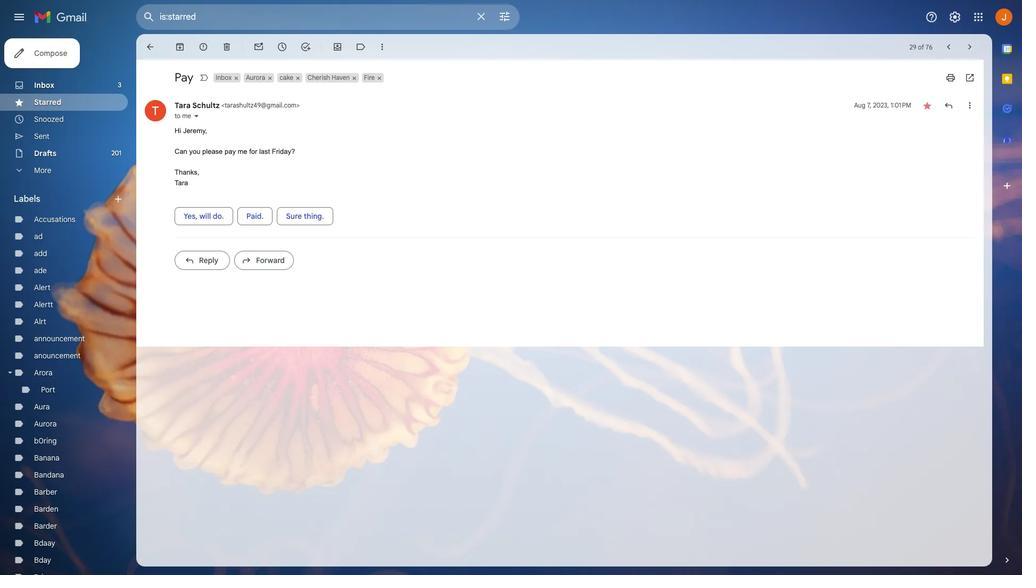 Task type: locate. For each thing, give the bounding box(es) containing it.
0 horizontal spatial inbox
[[34, 80, 54, 90]]

1 horizontal spatial aurora
[[246, 73, 265, 81]]

2 tara from the top
[[175, 179, 188, 187]]

red star image
[[922, 100, 933, 111]]

friday?
[[272, 147, 295, 155]]

1 vertical spatial me
[[238, 147, 247, 155]]

labels image
[[356, 42, 366, 52]]

more
[[34, 166, 51, 175]]

arora
[[34, 368, 53, 378]]

forward
[[256, 256, 285, 265]]

more button
[[0, 162, 128, 179]]

add to tasks image
[[300, 42, 311, 52]]

0 vertical spatial tara
[[175, 101, 191, 110]]

7,
[[867, 101, 872, 109]]

<
[[221, 101, 225, 109]]

add link
[[34, 249, 47, 258]]

you
[[189, 147, 200, 155]]

can
[[175, 147, 187, 155]]

hi jeremy,
[[175, 127, 209, 135]]

aurora up b0ring link
[[34, 419, 57, 429]]

cake button
[[278, 73, 294, 83]]

advanced search options image
[[494, 6, 515, 27]]

can you please pay me for last friday?
[[175, 147, 297, 155]]

pay
[[175, 70, 193, 85]]

me right to
[[182, 112, 191, 120]]

me left for
[[238, 147, 247, 155]]

inbox inside button
[[216, 73, 232, 81]]

red-star checkbox
[[922, 100, 933, 111]]

inbox link
[[34, 80, 54, 90]]

1 vertical spatial aurora
[[34, 419, 57, 429]]

tab list
[[993, 34, 1022, 537]]

tara down thanks,
[[175, 179, 188, 187]]

will
[[200, 211, 211, 221]]

ade
[[34, 266, 47, 275]]

bday link
[[34, 555, 51, 565]]

delete image
[[222, 42, 232, 52]]

search mail image
[[140, 7, 159, 27]]

b0ring
[[34, 436, 57, 446]]

labels
[[14, 194, 40, 204]]

newer image
[[944, 42, 954, 52]]

arora link
[[34, 368, 53, 378]]

move to inbox image
[[332, 42, 343, 52]]

aurora inside 'labels' navigation
[[34, 419, 57, 429]]

29 of 76
[[910, 43, 933, 51]]

0 vertical spatial aurora
[[246, 73, 265, 81]]

inbox up starred link
[[34, 80, 54, 90]]

port link
[[41, 385, 55, 395]]

tara up to me
[[175, 101, 191, 110]]

sent link
[[34, 132, 49, 141]]

port
[[41, 385, 55, 395]]

last
[[259, 147, 270, 155]]

anouncement
[[34, 351, 81, 360]]

inbox
[[216, 73, 232, 81], [34, 80, 54, 90]]

tara
[[175, 101, 191, 110], [175, 179, 188, 187]]

inbox for inbox link
[[34, 80, 54, 90]]

aurora button
[[244, 73, 266, 83]]

sent
[[34, 132, 49, 141]]

tarashultz49@gmail.com
[[225, 101, 297, 109]]

ad
[[34, 232, 43, 241]]

main menu image
[[13, 11, 26, 23]]

inbox up <
[[216, 73, 232, 81]]

ade link
[[34, 266, 47, 275]]

cherish haven
[[308, 73, 350, 81]]

drafts
[[34, 149, 57, 158]]

to me
[[175, 112, 191, 120]]

1 horizontal spatial inbox
[[216, 73, 232, 81]]

tara schultz cell
[[175, 101, 300, 110]]

me
[[182, 112, 191, 120], [238, 147, 247, 155]]

yes, will do. button
[[175, 207, 233, 225]]

0 vertical spatial me
[[182, 112, 191, 120]]

201
[[111, 149, 121, 157]]

aug 7, 2023, 1:01 pm
[[854, 101, 912, 109]]

archive image
[[175, 42, 185, 52]]

aurora for aurora button
[[246, 73, 265, 81]]

do.
[[213, 211, 224, 221]]

inbox button
[[214, 73, 233, 83]]

banana
[[34, 453, 60, 463]]

support image
[[925, 11, 938, 23]]

please
[[202, 147, 223, 155]]

3
[[118, 81, 121, 89]]

aurora up tarashultz49@gmail.com
[[246, 73, 265, 81]]

bdaay
[[34, 538, 55, 548]]

29
[[910, 43, 917, 51]]

barder
[[34, 521, 57, 531]]

alrt
[[34, 317, 46, 326]]

alert link
[[34, 283, 50, 292]]

aurora inside button
[[246, 73, 265, 81]]

banana link
[[34, 453, 60, 463]]

aurora
[[246, 73, 265, 81], [34, 419, 57, 429]]

None search field
[[136, 4, 520, 30]]

0 horizontal spatial me
[[182, 112, 191, 120]]

inbox inside 'labels' navigation
[[34, 80, 54, 90]]

gmail image
[[34, 6, 92, 28]]

compose
[[34, 48, 67, 58]]

starred link
[[34, 97, 61, 107]]

1 horizontal spatial me
[[238, 147, 247, 155]]

0 horizontal spatial aurora
[[34, 419, 57, 429]]

settings image
[[949, 11, 962, 23]]

1 vertical spatial tara
[[175, 179, 188, 187]]



Task type: vqa. For each thing, say whether or not it's contained in the screenshot.
Sep corresponding to row containing Enigma Meadow
no



Task type: describe. For each thing, give the bounding box(es) containing it.
bday
[[34, 555, 51, 565]]

sure thing. button
[[277, 207, 333, 225]]

reply
[[199, 256, 218, 265]]

more image
[[377, 42, 388, 52]]

forward link
[[234, 251, 294, 270]]

sure
[[286, 211, 302, 221]]

b0ring link
[[34, 436, 57, 446]]

alertt link
[[34, 300, 53, 309]]

barder link
[[34, 521, 57, 531]]

compose button
[[4, 38, 80, 68]]

cherish haven button
[[306, 73, 351, 83]]

announcement
[[34, 334, 85, 343]]

labels navigation
[[0, 34, 136, 575]]

aurora for aurora link
[[34, 419, 57, 429]]

starred
[[34, 97, 61, 107]]

76
[[926, 43, 933, 51]]

barden link
[[34, 504, 58, 514]]

alrt link
[[34, 317, 46, 326]]

snoozed link
[[34, 114, 64, 124]]

drafts link
[[34, 149, 57, 158]]

older image
[[965, 42, 975, 52]]

aug 7, 2023, 1:01 pm cell
[[854, 100, 912, 111]]

yes, will do.
[[184, 211, 224, 221]]

bdaay link
[[34, 538, 55, 548]]

aurora link
[[34, 419, 57, 429]]

anouncement link
[[34, 351, 81, 360]]

cherish
[[308, 73, 330, 81]]

inbox for inbox button at the left of page
[[216, 73, 232, 81]]

accusations
[[34, 215, 75, 224]]

jeremy,
[[183, 127, 207, 135]]

barber
[[34, 487, 57, 497]]

labels heading
[[14, 194, 113, 204]]

barber link
[[34, 487, 57, 497]]

alertt
[[34, 300, 53, 309]]

snooze image
[[277, 42, 288, 52]]

hi
[[175, 127, 181, 135]]

fire button
[[362, 73, 376, 83]]

add
[[34, 249, 47, 258]]

barden
[[34, 504, 58, 514]]

Search mail text field
[[160, 12, 469, 22]]

of
[[918, 43, 924, 51]]

pay
[[225, 147, 236, 155]]

alert
[[34, 283, 50, 292]]

thanks, tara
[[175, 168, 199, 187]]

aug
[[854, 101, 866, 109]]

paid.
[[246, 211, 264, 221]]

fire
[[364, 73, 375, 81]]

report spam image
[[198, 42, 209, 52]]

snoozed
[[34, 114, 64, 124]]

ad link
[[34, 232, 43, 241]]

accusations link
[[34, 215, 75, 224]]

to
[[175, 112, 181, 120]]

aura link
[[34, 402, 50, 412]]

clear search image
[[471, 6, 492, 27]]

1 tara from the top
[[175, 101, 191, 110]]

reply link
[[175, 251, 230, 270]]

sure thing.
[[286, 211, 324, 221]]

tara schultz < tarashultz49@gmail.com >
[[175, 101, 300, 110]]

thing.
[[304, 211, 324, 221]]

yes,
[[184, 211, 198, 221]]

haven
[[332, 73, 350, 81]]

for
[[249, 147, 257, 155]]

paid. button
[[237, 207, 273, 225]]

thanks,
[[175, 168, 199, 176]]

tara inside thanks, tara
[[175, 179, 188, 187]]

show details image
[[193, 113, 200, 119]]

>
[[297, 101, 300, 109]]

aura
[[34, 402, 50, 412]]

bandana
[[34, 470, 64, 480]]

back to starred image
[[145, 42, 155, 52]]

2023,
[[873, 101, 889, 109]]

announcement link
[[34, 334, 85, 343]]

bandana link
[[34, 470, 64, 480]]

1:01 pm
[[891, 101, 912, 109]]

cake
[[280, 73, 293, 81]]



